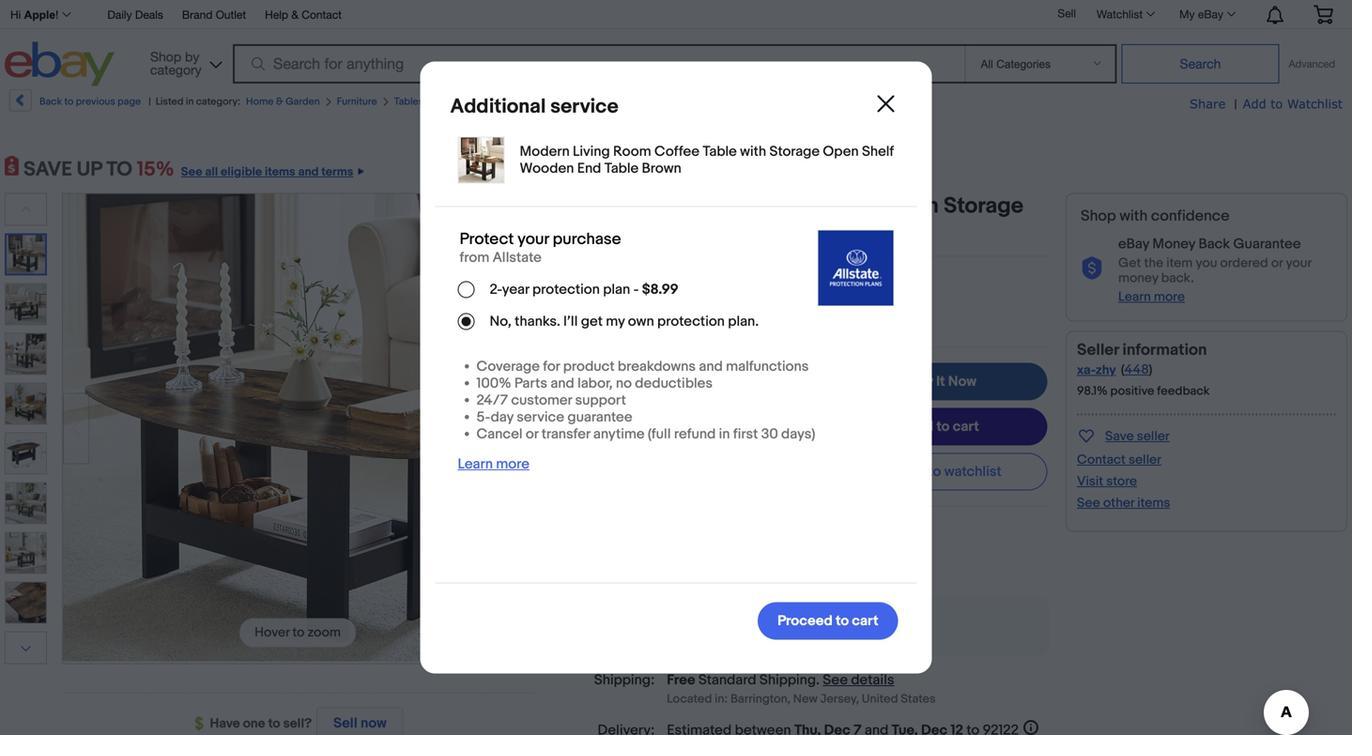 Task type: vqa. For each thing, say whether or not it's contained in the screenshot.
the top the It
no



Task type: locate. For each thing, give the bounding box(es) containing it.
to left watchlist
[[929, 464, 942, 481]]

0 vertical spatial &
[[292, 8, 299, 21]]

ebay up get
[[1119, 236, 1150, 253]]

advanced
[[1289, 58, 1336, 70]]

0 horizontal spatial cart
[[853, 613, 879, 630]]

to inside back to previous page link
[[64, 96, 74, 108]]

help
[[265, 8, 288, 21]]

1 vertical spatial cart
[[853, 613, 879, 630]]

0 vertical spatial cart
[[953, 419, 980, 435]]

sell for sell
[[1058, 7, 1077, 20]]

to inside add to watchlist "button"
[[929, 464, 942, 481]]

watchlist
[[1097, 8, 1143, 21], [1288, 96, 1344, 111]]

add down buy
[[907, 419, 934, 435]]

seller up contact seller link
[[1138, 429, 1170, 445]]

1 horizontal spatial back
[[1199, 236, 1231, 253]]

picture 5 of 12 image
[[6, 434, 46, 474]]

1 vertical spatial watchlist
[[1288, 96, 1344, 111]]

0 horizontal spatial watchlist
[[1097, 8, 1143, 21]]

to down buy it now link
[[937, 419, 950, 435]]

watchlist inside share | add to watchlist
[[1288, 96, 1344, 111]]

quantity:
[[596, 306, 655, 323]]

back inside ebay money back guarantee get the item you ordered or your money back. learn more
[[1199, 236, 1231, 253]]

items left and
[[265, 165, 296, 179]]

see right .
[[823, 672, 848, 689]]

contact up visit store link
[[1078, 452, 1126, 468]]

contact
[[302, 8, 342, 21], [1078, 452, 1126, 468]]

None submit
[[1122, 44, 1280, 84]]

returns accepted.
[[694, 619, 804, 635]]

cart for proceed to cart
[[853, 613, 879, 630]]

seller inside button
[[1138, 429, 1170, 445]]

dollar sign image
[[195, 717, 210, 732]]

1 horizontal spatial watchlist
[[1288, 96, 1344, 111]]

add to watchlist button
[[839, 453, 1048, 491]]

sell left watchlist link
[[1058, 7, 1077, 20]]

0 vertical spatial new
[[666, 273, 692, 289]]

| right share button
[[1235, 97, 1238, 113]]

share | add to watchlist
[[1190, 96, 1344, 113]]

1 horizontal spatial cart
[[953, 419, 980, 435]]

category:
[[196, 96, 241, 108]]

& right help
[[292, 8, 299, 21]]

daily deals
[[107, 8, 163, 21]]

sell link
[[1050, 7, 1085, 20]]

1 horizontal spatial contact
[[1078, 452, 1126, 468]]

to for add to watchlist
[[929, 464, 942, 481]]

1 vertical spatial new
[[794, 692, 818, 707]]

us
[[653, 363, 684, 392], [687, 412, 705, 429]]

table
[[839, 193, 893, 220], [800, 220, 854, 247]]

see for visit
[[1078, 496, 1101, 512]]

picture 4 of 12 image
[[6, 384, 46, 424]]

store
[[1107, 474, 1138, 490]]

ebay
[[1199, 8, 1224, 21], [1119, 236, 1150, 253]]

eligible
[[221, 165, 262, 179]]

back up you
[[1199, 236, 1231, 253]]

to inside add to cart link
[[937, 419, 950, 435]]

seller inside contact seller visit store see other items
[[1129, 452, 1162, 468]]

see
[[181, 165, 202, 179], [1078, 496, 1101, 512], [823, 672, 848, 689]]

1 vertical spatial back
[[1199, 236, 1231, 253]]

| inside share | add to watchlist
[[1235, 97, 1238, 113]]

add to cart link
[[839, 408, 1048, 446]]

2 vertical spatial add
[[899, 464, 926, 481]]

0 horizontal spatial new
[[666, 273, 692, 289]]

sold
[[810, 306, 836, 322]]

0 horizontal spatial contact
[[302, 8, 342, 21]]

0 horizontal spatial sell
[[334, 715, 358, 732]]

0 vertical spatial add
[[1244, 96, 1267, 111]]

0 vertical spatial sell
[[1058, 7, 1077, 20]]

contact right help
[[302, 8, 342, 21]]

1 horizontal spatial sell
[[1058, 7, 1077, 20]]

returns
[[694, 619, 740, 635]]

to left previous
[[64, 96, 74, 108]]

to for add to cart
[[937, 419, 950, 435]]

add down add to cart link
[[899, 464, 926, 481]]

see inside free standard shipping . see details located in: barrington, new jersey, united states
[[823, 672, 848, 689]]

us left $7.20
[[687, 412, 705, 429]]

to for proceed to cart
[[836, 613, 849, 630]]

1 horizontal spatial &
[[292, 8, 299, 21]]

back left previous
[[39, 96, 62, 108]]

save up contact seller link
[[1106, 429, 1135, 445]]

1 horizontal spatial new
[[794, 692, 818, 707]]

watchlist down the advanced
[[1288, 96, 1344, 111]]

0 horizontal spatial |
[[149, 96, 151, 108]]

(12%
[[746, 412, 775, 429]]

1 horizontal spatial items
[[1138, 496, 1171, 512]]

0 horizontal spatial save
[[653, 412, 683, 429]]

sell inside account navigation
[[1058, 7, 1077, 20]]

98.1%
[[1078, 384, 1108, 399]]

information
[[1123, 341, 1208, 360]]

buy it now
[[910, 373, 977, 390]]

tables
[[394, 96, 424, 108]]

zhy
[[1096, 363, 1117, 379]]

see down visit
[[1078, 496, 1101, 512]]

0 vertical spatial ebay
[[1199, 8, 1224, 21]]

to down advanced "link"
[[1271, 96, 1284, 111]]

1 horizontal spatial save
[[1106, 429, 1135, 445]]

see left the all
[[181, 165, 202, 179]]

visit store link
[[1078, 474, 1138, 490]]

picture 1 of 12 image
[[7, 235, 45, 274]]

0 vertical spatial with details__icon image
[[1081, 257, 1104, 281]]

cart down now
[[953, 419, 980, 435]]

1 vertical spatial ebay
[[1119, 236, 1150, 253]]

0 vertical spatial contact
[[302, 8, 342, 21]]

accepted.
[[743, 619, 804, 635]]

tables link
[[394, 96, 424, 108]]

one
[[243, 716, 265, 732]]

1 vertical spatial sell
[[334, 715, 358, 732]]

| listed in category:
[[149, 96, 241, 108]]

save inside button
[[1106, 429, 1135, 445]]

1
[[803, 306, 807, 322]]

sell left the "now"
[[334, 715, 358, 732]]

0 vertical spatial watchlist
[[1097, 8, 1143, 21]]

items inside contact seller visit store see other items
[[1138, 496, 1171, 512]]

items right other
[[1138, 496, 1171, 512]]

coffee
[[763, 193, 834, 220]]

add for add to watchlist
[[899, 464, 926, 481]]

save seller
[[1106, 429, 1170, 445]]

guarantee
[[1234, 236, 1302, 253]]

0 horizontal spatial with
[[898, 193, 939, 220]]

with details__icon image
[[1081, 257, 1104, 281], [571, 618, 589, 637]]

with right shop
[[1120, 207, 1148, 225]]

0 horizontal spatial us
[[653, 363, 684, 392]]

brand outlet
[[182, 8, 246, 21]]

new
[[666, 273, 692, 289], [794, 692, 818, 707]]

new down .
[[794, 692, 818, 707]]

brand outlet link
[[182, 5, 246, 26]]

back
[[39, 96, 62, 108], [1199, 236, 1231, 253]]

Quantity: text field
[[667, 299, 709, 329]]

1 horizontal spatial see
[[823, 672, 848, 689]]

living
[[634, 193, 693, 220]]

daily
[[107, 8, 132, 21]]

page
[[118, 96, 141, 108]]

add inside "button"
[[899, 464, 926, 481]]

have
[[210, 716, 240, 732]]

seller down save seller
[[1129, 452, 1162, 468]]

to right proceed at the right of page
[[836, 613, 849, 630]]

proceed to cart
[[778, 613, 879, 630]]

add to watchlist
[[899, 464, 1002, 481]]

furniture link
[[337, 96, 377, 108]]

sell now
[[334, 715, 387, 732]]

1 horizontal spatial ebay
[[1199, 8, 1224, 21]]

my
[[1180, 8, 1196, 21]]

1 vertical spatial us
[[687, 412, 705, 429]]

1 horizontal spatial |
[[1235, 97, 1238, 113]]

us right "price:"
[[653, 363, 684, 392]]

watchlist
[[945, 464, 1002, 481]]

and
[[298, 165, 319, 179]]

table right end
[[800, 220, 854, 247]]

1 vertical spatial seller
[[1129, 452, 1162, 468]]

1 horizontal spatial with details__icon image
[[1081, 257, 1104, 281]]

xa-zhy link
[[1078, 363, 1117, 379]]

& for home
[[276, 96, 283, 108]]

448
[[1125, 362, 1150, 378]]

new up quantity: text field
[[666, 273, 692, 289]]

contact seller visit store see other items
[[1078, 452, 1171, 512]]

0 vertical spatial back
[[39, 96, 62, 108]]

proceed
[[778, 613, 833, 630]]

watchlist right sell link
[[1097, 8, 1143, 21]]

0 horizontal spatial ebay
[[1119, 236, 1150, 253]]

save left $7.20
[[653, 412, 683, 429]]

2 vertical spatial see
[[823, 672, 848, 689]]

1 vertical spatial add
[[907, 419, 934, 435]]

& right home
[[276, 96, 283, 108]]

located
[[667, 692, 713, 707]]

1 vertical spatial &
[[276, 96, 283, 108]]

now
[[361, 715, 387, 732]]

0 horizontal spatial items
[[265, 165, 296, 179]]

in
[[186, 96, 194, 108]]

share
[[1190, 96, 1226, 111]]

save us $7.20 (12% off)
[[653, 412, 800, 429]]

banner
[[5, 0, 1348, 91]]

ebay right 'my' at the right
[[1199, 8, 1224, 21]]

visit
[[1078, 474, 1104, 490]]

$52.79
[[689, 363, 766, 392]]

cart up see details link on the bottom right of the page
[[853, 613, 879, 630]]

furniture
[[337, 96, 377, 108]]

jersey,
[[821, 692, 860, 707]]

share button
[[1190, 96, 1226, 113]]

have one to sell?
[[210, 716, 312, 732]]

&
[[292, 8, 299, 21], [276, 96, 283, 108]]

see inside contact seller visit store see other items
[[1078, 496, 1101, 512]]

save for save us $7.20 (12% off)
[[653, 412, 683, 429]]

1 vertical spatial items
[[1138, 496, 1171, 512]]

terms
[[322, 165, 354, 179]]

modern
[[550, 193, 629, 220]]

seller
[[1078, 341, 1120, 360]]

picture 6 of 12 image
[[6, 483, 46, 524]]

1 horizontal spatial us
[[687, 412, 705, 429]]

money
[[1153, 236, 1196, 253]]

0 vertical spatial seller
[[1138, 429, 1170, 445]]

add right share at the right top of the page
[[1244, 96, 1267, 111]]

get
[[1119, 256, 1142, 271]]

2 horizontal spatial see
[[1078, 496, 1101, 512]]

| left "listed"
[[149, 96, 151, 108]]

0 horizontal spatial back
[[39, 96, 62, 108]]

1 vertical spatial see
[[1078, 496, 1101, 512]]

.
[[817, 672, 820, 689]]

with left storage
[[898, 193, 939, 220]]

0 horizontal spatial with details__icon image
[[571, 618, 589, 637]]

1 vertical spatial contact
[[1078, 452, 1126, 468]]

save
[[23, 157, 72, 182]]

seller for contact
[[1129, 452, 1162, 468]]

wooden
[[667, 220, 752, 247]]

& inside account navigation
[[292, 8, 299, 21]]

none submit inside banner
[[1122, 44, 1280, 84]]

to for back to previous page
[[64, 96, 74, 108]]

seller for save
[[1138, 429, 1170, 445]]

0 horizontal spatial see
[[181, 165, 202, 179]]

it
[[937, 373, 946, 390]]

watchlist link
[[1087, 3, 1164, 25]]

0 horizontal spatial &
[[276, 96, 283, 108]]

cart inside button
[[853, 613, 879, 630]]

to inside proceed to cart button
[[836, 613, 849, 630]]



Task type: describe. For each thing, give the bounding box(es) containing it.
448 link
[[1125, 362, 1150, 378]]

add to watchlist link
[[1244, 96, 1344, 113]]

free
[[667, 672, 696, 689]]

united
[[862, 692, 899, 707]]

outlet
[[216, 8, 246, 21]]

to right one on the bottom
[[268, 716, 280, 732]]

account navigation
[[5, 0, 1348, 29]]

off)
[[778, 412, 800, 429]]

states
[[901, 692, 936, 707]]

garden
[[286, 96, 320, 108]]

contact seller link
[[1078, 452, 1162, 468]]

picture 8 of 12 image
[[6, 583, 46, 623]]

details
[[852, 672, 895, 689]]

modern living room coffee table with storage open shelf wooden end table brown - picture 1 of 12 image
[[63, 192, 533, 662]]

seller information xa-zhy ( 448 ) 98.1% positive feedback
[[1078, 341, 1211, 399]]

with inside the modern living room coffee table with storage open shelf wooden end table brown
[[898, 193, 939, 220]]

feedback
[[1158, 384, 1211, 399]]

advanced link
[[1280, 45, 1345, 83]]

8
[[727, 306, 735, 322]]

& for help
[[292, 8, 299, 21]]

learn more link
[[1119, 289, 1186, 305]]

to inside share | add to watchlist
[[1271, 96, 1284, 111]]

shipping:
[[595, 672, 655, 689]]

confidence
[[1152, 207, 1230, 225]]

shop
[[1081, 207, 1117, 225]]

1 sold
[[803, 306, 836, 322]]

watchlist inside watchlist link
[[1097, 8, 1143, 21]]

15%
[[137, 157, 174, 182]]

in:
[[715, 692, 728, 707]]

modern living room coffee table with storage open shelf wooden end table brown
[[550, 193, 1024, 247]]

see all eligible items and terms
[[181, 165, 354, 179]]

proceed to cart button
[[758, 603, 899, 640]]

us $52.79
[[653, 363, 766, 392]]

now
[[949, 373, 977, 390]]

home & garden
[[246, 96, 320, 108]]

the
[[1145, 256, 1164, 271]]

0 vertical spatial items
[[265, 165, 296, 179]]

add for add to cart
[[907, 419, 934, 435]]

deals
[[135, 8, 163, 21]]

item
[[1167, 256, 1194, 271]]

open
[[550, 220, 606, 247]]

end
[[757, 220, 795, 247]]

brown
[[859, 220, 921, 247]]

you
[[1196, 256, 1218, 271]]

buy
[[910, 373, 934, 390]]

picture 2 of 12 image
[[6, 284, 46, 325]]

back to previous page link
[[8, 89, 141, 118]]

shipping
[[760, 672, 817, 689]]

cart for add to cart
[[953, 419, 980, 435]]

my ebay
[[1180, 8, 1224, 21]]

new inside free standard shipping . see details located in: barrington, new jersey, united states
[[794, 692, 818, 707]]

more
[[1155, 289, 1186, 305]]

$7.20
[[708, 412, 743, 429]]

storage
[[944, 193, 1024, 220]]

all
[[205, 165, 218, 179]]

1 vertical spatial with details__icon image
[[571, 618, 589, 637]]

table right coffee
[[839, 193, 893, 220]]

sell for sell now
[[334, 715, 358, 732]]

available
[[738, 306, 791, 322]]

0 vertical spatial us
[[653, 363, 684, 392]]

my ebay link
[[1170, 3, 1245, 25]]

picture 3 of 12 image
[[6, 334, 46, 374]]

your shopping cart image
[[1313, 5, 1335, 24]]

contact inside help & contact link
[[302, 8, 342, 21]]

your
[[1287, 256, 1312, 271]]

shop with confidence
[[1081, 207, 1230, 225]]

home & garden link
[[246, 96, 320, 108]]

add inside share | add to watchlist
[[1244, 96, 1267, 111]]

ebay inside account navigation
[[1199, 8, 1224, 21]]

add to cart
[[907, 419, 980, 435]]

buy it now link
[[839, 363, 1048, 401]]

ebay inside ebay money back guarantee get the item you ordered or your money back. learn more
[[1119, 236, 1150, 253]]

help & contact
[[265, 8, 342, 21]]

banner containing sell
[[5, 0, 1348, 91]]

help & contact link
[[265, 5, 342, 26]]

save for save seller
[[1106, 429, 1135, 445]]

room
[[698, 193, 758, 220]]

see details link
[[823, 672, 895, 689]]

previous
[[76, 96, 115, 108]]

positive
[[1111, 384, 1155, 399]]

)
[[1150, 362, 1153, 378]]

condition:
[[587, 273, 655, 290]]

picture 7 of 12 image
[[6, 533, 46, 574]]

sell now link
[[312, 708, 404, 736]]

xa-
[[1078, 363, 1096, 379]]

free standard shipping . see details located in: barrington, new jersey, united states
[[667, 672, 936, 707]]

shelf
[[611, 220, 662, 247]]

listed
[[156, 96, 184, 108]]

1 horizontal spatial with
[[1120, 207, 1148, 225]]

brand
[[182, 8, 213, 21]]

contact inside contact seller visit store see other items
[[1078, 452, 1126, 468]]

back to previous page
[[39, 96, 141, 108]]

sell?
[[283, 716, 312, 732]]

see for shipping
[[823, 672, 848, 689]]

to
[[106, 157, 132, 182]]

proceed to cart dialog
[[0, 0, 1353, 736]]

0 vertical spatial see
[[181, 165, 202, 179]]



